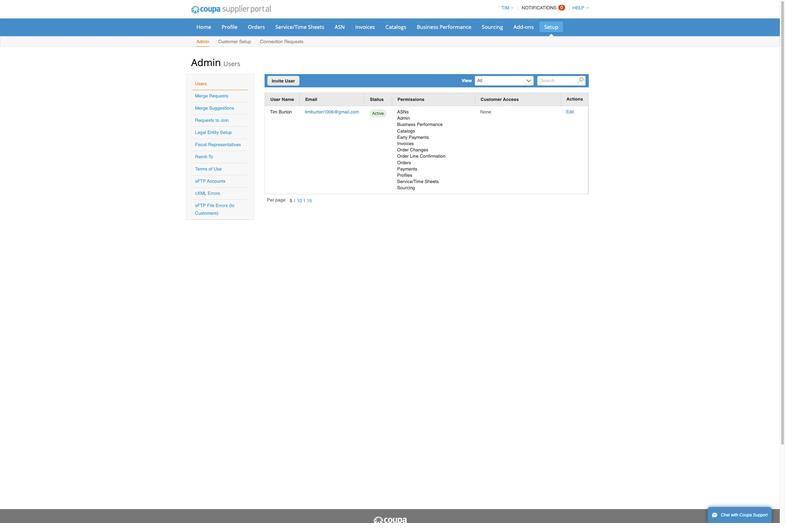Task type: vqa. For each thing, say whether or not it's contained in the screenshot.
Home at the left top of page
yes



Task type: locate. For each thing, give the bounding box(es) containing it.
setup down notifications 0
[[544, 23, 558, 30]]

order
[[397, 148, 409, 153], [397, 154, 409, 159]]

2 vertical spatial admin
[[397, 116, 410, 121]]

1 vertical spatial sheets
[[425, 179, 439, 184]]

timburton1006@gmail.com link
[[305, 109, 359, 115]]

requests
[[284, 39, 303, 44], [209, 93, 228, 99], [195, 118, 214, 123]]

join
[[220, 118, 229, 123]]

per page
[[267, 198, 285, 203]]

home link
[[192, 22, 216, 32]]

1 vertical spatial errors
[[216, 203, 228, 208]]

merge
[[195, 93, 208, 99], [195, 106, 208, 111]]

errors
[[208, 191, 220, 196], [216, 203, 228, 208]]

0 vertical spatial service/time
[[275, 23, 307, 30]]

orders down line
[[397, 160, 411, 165]]

0 vertical spatial sourcing
[[482, 23, 503, 30]]

1 vertical spatial performance
[[417, 122, 443, 127]]

service/time
[[275, 23, 307, 30], [397, 179, 423, 184]]

1 horizontal spatial tim
[[502, 5, 509, 10]]

service/time sheets
[[275, 23, 324, 30]]

1 vertical spatial order
[[397, 154, 409, 159]]

0 horizontal spatial users
[[195, 81, 207, 86]]

0 vertical spatial user
[[285, 78, 295, 84]]

0 vertical spatial merge
[[195, 93, 208, 99]]

setup inside 'customer setup' link
[[239, 39, 251, 44]]

0 horizontal spatial service/time
[[275, 23, 307, 30]]

0 vertical spatial order
[[397, 148, 409, 153]]

2 merge from the top
[[195, 106, 208, 111]]

sftp for sftp accounts
[[195, 179, 206, 184]]

1 vertical spatial service/time
[[397, 179, 423, 184]]

actions
[[566, 97, 583, 102]]

catalogs up early
[[397, 128, 415, 134]]

sftp
[[195, 179, 206, 184], [195, 203, 206, 208]]

View text field
[[475, 76, 525, 85]]

1 vertical spatial business
[[397, 122, 416, 127]]

sourcing inside asns admin business performance catalogs early payments invoices order changes order line confirmation orders payments profiles service/time sheets sourcing
[[397, 186, 415, 191]]

1 vertical spatial coupa supplier portal image
[[372, 517, 407, 524]]

sftp accounts
[[195, 179, 225, 184]]

active
[[372, 111, 384, 116]]

| left 15
[[304, 198, 305, 204]]

sourcing down profiles
[[397, 186, 415, 191]]

business down asns
[[397, 122, 416, 127]]

view
[[462, 78, 472, 83]]

sftp up cxml
[[195, 179, 206, 184]]

invoices down early
[[397, 141, 414, 146]]

users down 'customer setup' link
[[223, 60, 240, 68]]

sourcing down tim "link"
[[482, 23, 503, 30]]

1 horizontal spatial customer
[[481, 97, 502, 102]]

tim for tim burton
[[270, 109, 277, 115]]

profiles
[[397, 173, 412, 178]]

payments up profiles
[[397, 167, 417, 172]]

customer setup link
[[218, 38, 251, 47]]

customer inside customer access button
[[481, 97, 502, 102]]

performance
[[440, 23, 471, 30], [417, 122, 443, 127]]

1 merge from the top
[[195, 93, 208, 99]]

early
[[397, 135, 407, 140]]

2 sftp from the top
[[195, 203, 206, 208]]

search image
[[577, 78, 584, 84]]

tim
[[502, 5, 509, 10], [270, 109, 277, 115]]

tim left burton at the top left
[[270, 109, 277, 115]]

0 vertical spatial requests
[[284, 39, 303, 44]]

admin users
[[191, 56, 240, 69]]

0 horizontal spatial orders
[[248, 23, 265, 30]]

entity
[[207, 130, 219, 135]]

legal entity setup link
[[195, 130, 232, 135]]

edit link
[[566, 109, 574, 115]]

notifications 0
[[522, 5, 563, 10]]

0 vertical spatial customer
[[218, 39, 238, 44]]

terms of use
[[195, 167, 222, 172]]

cxml errors link
[[195, 191, 220, 196]]

user inside invite user link
[[285, 78, 295, 84]]

page
[[275, 198, 285, 203]]

invoices
[[355, 23, 375, 30], [397, 141, 414, 146]]

customer inside 'customer setup' link
[[218, 39, 238, 44]]

order down early
[[397, 148, 409, 153]]

service/time down profiles
[[397, 179, 423, 184]]

1 vertical spatial invoices
[[397, 141, 414, 146]]

errors left (to on the left top of the page
[[216, 203, 228, 208]]

sheets inside asns admin business performance catalogs early payments invoices order changes order line confirmation orders payments profiles service/time sheets sourcing
[[425, 179, 439, 184]]

coupa
[[740, 513, 752, 518]]

setup down "join"
[[220, 130, 232, 135]]

1 vertical spatial user
[[270, 97, 280, 102]]

1 horizontal spatial sheets
[[425, 179, 439, 184]]

0 horizontal spatial navigation
[[267, 197, 314, 205]]

invite user
[[272, 78, 295, 84]]

1 vertical spatial merge
[[195, 106, 208, 111]]

requests down service/time sheets
[[284, 39, 303, 44]]

business inside "link"
[[417, 23, 438, 30]]

1 horizontal spatial user
[[285, 78, 295, 84]]

customers)
[[195, 211, 218, 216]]

active button
[[370, 109, 387, 120]]

1 horizontal spatial invoices
[[397, 141, 414, 146]]

tim up sourcing link
[[502, 5, 509, 10]]

setup down orders link
[[239, 39, 251, 44]]

customer down profile
[[218, 39, 238, 44]]

1 vertical spatial sourcing
[[397, 186, 415, 191]]

1 horizontal spatial orders
[[397, 160, 411, 165]]

terms
[[195, 167, 207, 172]]

1 vertical spatial tim
[[270, 109, 277, 115]]

connection requests link
[[260, 38, 304, 47]]

tim inside navigation
[[502, 5, 509, 10]]

0 horizontal spatial setup
[[220, 130, 232, 135]]

customer for customer access
[[481, 97, 502, 102]]

1 horizontal spatial sourcing
[[482, 23, 503, 30]]

navigation containing notifications 0
[[498, 1, 589, 15]]

admin down home link
[[196, 39, 209, 44]]

0 vertical spatial setup
[[544, 23, 558, 30]]

with
[[731, 513, 738, 518]]

5 button
[[288, 197, 294, 205]]

service/time up connection requests
[[275, 23, 307, 30]]

1 horizontal spatial |
[[304, 198, 305, 204]]

customer access button
[[481, 96, 519, 103]]

1 vertical spatial users
[[195, 81, 207, 86]]

1 horizontal spatial business
[[417, 23, 438, 30]]

merge for merge suggestions
[[195, 106, 208, 111]]

customer up none
[[481, 97, 502, 102]]

errors down accounts
[[208, 191, 220, 196]]

1 vertical spatial catalogs
[[397, 128, 415, 134]]

chat
[[721, 513, 730, 518]]

suggestions
[[209, 106, 234, 111]]

0 vertical spatial coupa supplier portal image
[[186, 1, 276, 18]]

2 order from the top
[[397, 154, 409, 159]]

status
[[370, 97, 384, 102]]

0 vertical spatial sftp
[[195, 179, 206, 184]]

ons
[[525, 23, 534, 30]]

admin link
[[196, 38, 210, 47]]

invoices right asn at the top of page
[[355, 23, 375, 30]]

| right 5
[[294, 198, 295, 204]]

home
[[196, 23, 211, 30]]

fiscal
[[195, 142, 207, 147]]

merge down merge requests link
[[195, 106, 208, 111]]

0 vertical spatial navigation
[[498, 1, 589, 15]]

permissions
[[398, 97, 424, 102]]

sheets left asn link
[[308, 23, 324, 30]]

0 vertical spatial sheets
[[308, 23, 324, 30]]

1 vertical spatial sftp
[[195, 203, 206, 208]]

service/time inside "link"
[[275, 23, 307, 30]]

admin down admin link
[[191, 56, 221, 69]]

0 horizontal spatial business
[[397, 122, 416, 127]]

setup inside the setup link
[[544, 23, 558, 30]]

0 vertical spatial orders
[[248, 23, 265, 30]]

0 vertical spatial users
[[223, 60, 240, 68]]

admin
[[196, 39, 209, 44], [191, 56, 221, 69], [397, 116, 410, 121]]

|
[[294, 198, 295, 204], [304, 198, 305, 204]]

0 horizontal spatial sheets
[[308, 23, 324, 30]]

merge suggestions link
[[195, 106, 234, 111]]

admin down asns
[[397, 116, 410, 121]]

support
[[753, 513, 768, 518]]

1 horizontal spatial users
[[223, 60, 240, 68]]

coupa supplier portal image
[[186, 1, 276, 18], [372, 517, 407, 524]]

0 vertical spatial tim
[[502, 5, 509, 10]]

fiscal representatives link
[[195, 142, 241, 147]]

catalogs right invoices link at the left top
[[385, 23, 406, 30]]

accounts
[[207, 179, 225, 184]]

1 sftp from the top
[[195, 179, 206, 184]]

2 horizontal spatial setup
[[544, 23, 558, 30]]

0 vertical spatial business
[[417, 23, 438, 30]]

orders inside orders link
[[248, 23, 265, 30]]

legal
[[195, 130, 206, 135]]

catalogs link
[[381, 22, 411, 32]]

0 vertical spatial admin
[[196, 39, 209, 44]]

1 horizontal spatial service/time
[[397, 179, 423, 184]]

1 vertical spatial requests
[[209, 93, 228, 99]]

sheets down "confirmation"
[[425, 179, 439, 184]]

business right catalogs link
[[417, 23, 438, 30]]

requests left to
[[195, 118, 214, 123]]

1 vertical spatial navigation
[[267, 197, 314, 205]]

0 horizontal spatial customer
[[218, 39, 238, 44]]

file
[[207, 203, 214, 208]]

order left line
[[397, 154, 409, 159]]

1 vertical spatial customer
[[481, 97, 502, 102]]

admin inside asns admin business performance catalogs early payments invoices order changes order line confirmation orders payments profiles service/time sheets sourcing
[[397, 116, 410, 121]]

1 horizontal spatial navigation
[[498, 1, 589, 15]]

edit
[[566, 109, 574, 115]]

to
[[208, 154, 213, 160]]

0 horizontal spatial user
[[270, 97, 280, 102]]

merge down users link
[[195, 93, 208, 99]]

1 vertical spatial setup
[[239, 39, 251, 44]]

customer access
[[481, 97, 519, 102]]

requests up suggestions
[[209, 93, 228, 99]]

sftp up customers) at the top of the page
[[195, 203, 206, 208]]

user inside user name button
[[270, 97, 280, 102]]

1 vertical spatial orders
[[397, 160, 411, 165]]

user left name
[[270, 97, 280, 102]]

access
[[503, 97, 519, 102]]

orders up the connection
[[248, 23, 265, 30]]

payments
[[409, 135, 429, 140], [397, 167, 417, 172]]

confirmation
[[420, 154, 446, 159]]

0 vertical spatial invoices
[[355, 23, 375, 30]]

user right invite at the left top
[[285, 78, 295, 84]]

customer for customer setup
[[218, 39, 238, 44]]

0 horizontal spatial sourcing
[[397, 186, 415, 191]]

2 | from the left
[[304, 198, 305, 204]]

1 vertical spatial admin
[[191, 56, 221, 69]]

1 horizontal spatial setup
[[239, 39, 251, 44]]

to
[[215, 118, 219, 123]]

add-
[[514, 23, 525, 30]]

users
[[223, 60, 240, 68], [195, 81, 207, 86]]

0 horizontal spatial |
[[294, 198, 295, 204]]

name
[[282, 97, 294, 102]]

1 vertical spatial payments
[[397, 167, 417, 172]]

users up merge requests link
[[195, 81, 207, 86]]

0 horizontal spatial tim
[[270, 109, 277, 115]]

0 vertical spatial performance
[[440, 23, 471, 30]]

representatives
[[208, 142, 241, 147]]

payments up changes at the top right of the page
[[409, 135, 429, 140]]

navigation
[[498, 1, 589, 15], [267, 197, 314, 205]]

orders
[[248, 23, 265, 30], [397, 160, 411, 165]]

sftp inside sftp file errors (to customers)
[[195, 203, 206, 208]]

invoices inside asns admin business performance catalogs early payments invoices order changes order line confirmation orders payments profiles service/time sheets sourcing
[[397, 141, 414, 146]]

Search text field
[[537, 76, 586, 86]]

invoices link
[[351, 22, 380, 32]]

requests for merge requests
[[209, 93, 228, 99]]



Task type: describe. For each thing, give the bounding box(es) containing it.
none
[[480, 109, 491, 115]]

sftp file errors (to customers) link
[[195, 203, 234, 216]]

remit-to
[[195, 154, 213, 160]]

orders inside asns admin business performance catalogs early payments invoices order changes order line confirmation orders payments profiles service/time sheets sourcing
[[397, 160, 411, 165]]

remit-to link
[[195, 154, 213, 160]]

timburton1006@gmail.com
[[305, 109, 359, 115]]

0 vertical spatial errors
[[208, 191, 220, 196]]

errors inside sftp file errors (to customers)
[[216, 203, 228, 208]]

sftp for sftp file errors (to customers)
[[195, 203, 206, 208]]

permissions button
[[398, 96, 424, 103]]

add-ons link
[[509, 22, 538, 32]]

merge suggestions
[[195, 106, 234, 111]]

2 vertical spatial setup
[[220, 130, 232, 135]]

legal entity setup
[[195, 130, 232, 135]]

burton
[[279, 109, 292, 115]]

user name button
[[270, 96, 294, 103]]

service/time inside asns admin business performance catalogs early payments invoices order changes order line confirmation orders payments profiles service/time sheets sourcing
[[397, 179, 423, 184]]

add-ons
[[514, 23, 534, 30]]

merge for merge requests
[[195, 93, 208, 99]]

admin for admin
[[196, 39, 209, 44]]

sftp accounts link
[[195, 179, 225, 184]]

sheets inside "link"
[[308, 23, 324, 30]]

tim link
[[498, 5, 514, 10]]

5
[[290, 198, 292, 204]]

1 order from the top
[[397, 148, 409, 153]]

performance inside asns admin business performance catalogs early payments invoices order changes order line confirmation orders payments profiles service/time sheets sourcing
[[417, 122, 443, 127]]

status button
[[370, 96, 384, 103]]

invite user link
[[267, 76, 299, 86]]

asn
[[335, 23, 345, 30]]

performance inside "link"
[[440, 23, 471, 30]]

line
[[410, 154, 419, 159]]

user name
[[270, 97, 294, 102]]

remit-
[[195, 154, 208, 160]]

tim for tim
[[502, 5, 509, 10]]

chat with coupa support button
[[708, 508, 772, 524]]

email
[[305, 97, 317, 102]]

users inside admin users
[[223, 60, 240, 68]]

1 | from the left
[[294, 198, 295, 204]]

sftp file errors (to customers)
[[195, 203, 234, 216]]

requests to join link
[[195, 118, 229, 123]]

profile link
[[217, 22, 242, 32]]

0
[[560, 5, 563, 10]]

connection requests
[[260, 39, 303, 44]]

terms of use link
[[195, 167, 222, 172]]

tim burton
[[270, 109, 292, 115]]

requests to join
[[195, 118, 229, 123]]

admin for admin users
[[191, 56, 221, 69]]

setup link
[[540, 22, 563, 32]]

asn link
[[330, 22, 349, 32]]

asns admin business performance catalogs early payments invoices order changes order line confirmation orders payments profiles service/time sheets sourcing
[[397, 109, 446, 191]]

users link
[[195, 81, 207, 86]]

business inside asns admin business performance catalogs early payments invoices order changes order line confirmation orders payments profiles service/time sheets sourcing
[[397, 122, 416, 127]]

email button
[[305, 96, 317, 103]]

cxml
[[195, 191, 207, 196]]

0 horizontal spatial invoices
[[355, 23, 375, 30]]

use
[[214, 167, 222, 172]]

profile
[[222, 23, 238, 30]]

0 vertical spatial catalogs
[[385, 23, 406, 30]]

service/time sheets link
[[271, 22, 329, 32]]

15 button
[[305, 197, 314, 205]]

customer setup
[[218, 39, 251, 44]]

(to
[[229, 203, 234, 208]]

help
[[573, 5, 584, 10]]

connection
[[260, 39, 283, 44]]

help link
[[569, 5, 589, 10]]

10 button
[[295, 197, 304, 205]]

10
[[297, 198, 302, 204]]

notifications
[[522, 5, 556, 10]]

merge requests
[[195, 93, 228, 99]]

0 horizontal spatial coupa supplier portal image
[[186, 1, 276, 18]]

invite
[[272, 78, 284, 84]]

15
[[307, 198, 312, 204]]

1 horizontal spatial coupa supplier portal image
[[372, 517, 407, 524]]

changes
[[410, 148, 428, 153]]

navigation containing per page
[[267, 197, 314, 205]]

catalogs inside asns admin business performance catalogs early payments invoices order changes order line confirmation orders payments profiles service/time sheets sourcing
[[397, 128, 415, 134]]

requests for connection requests
[[284, 39, 303, 44]]

cxml errors
[[195, 191, 220, 196]]

asns
[[397, 109, 409, 115]]

0 vertical spatial payments
[[409, 135, 429, 140]]

2 vertical spatial requests
[[195, 118, 214, 123]]

of
[[209, 167, 212, 172]]

chat with coupa support
[[721, 513, 768, 518]]

fiscal representatives
[[195, 142, 241, 147]]



